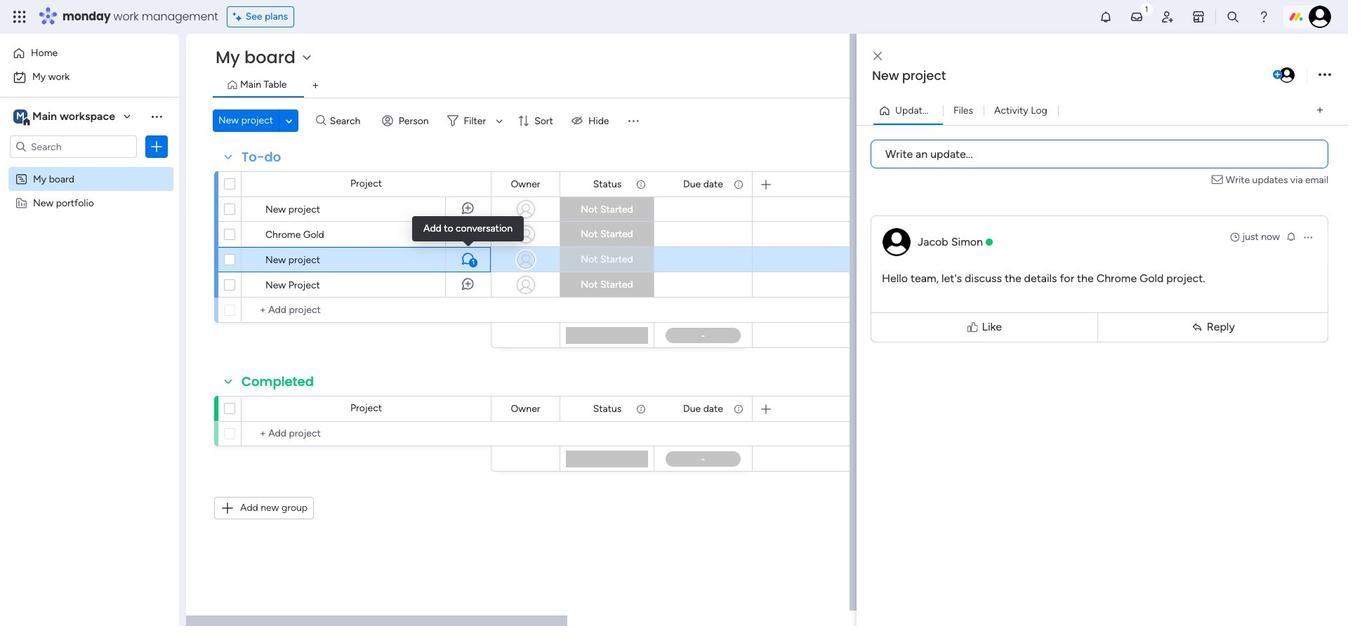 Task type: locate. For each thing, give the bounding box(es) containing it.
option
[[8, 42, 171, 65], [8, 66, 171, 88], [0, 166, 179, 169]]

reminder image
[[1286, 231, 1297, 242]]

add view image
[[313, 80, 318, 91], [1317, 105, 1323, 116]]

search everything image
[[1226, 10, 1240, 24]]

0 vertical spatial jacob simon image
[[1309, 6, 1331, 28]]

1 image
[[1140, 1, 1153, 17]]

dapulse addbtn image
[[1273, 70, 1282, 79]]

workspace image
[[13, 109, 27, 124]]

1 vertical spatial jacob simon image
[[1278, 66, 1296, 84]]

options image
[[150, 140, 164, 154]]

1 vertical spatial option
[[8, 66, 171, 88]]

options image
[[1319, 66, 1331, 85], [1303, 231, 1314, 243]]

column information image
[[636, 179, 647, 190], [636, 403, 647, 415], [733, 403, 744, 415]]

1 horizontal spatial options image
[[1319, 66, 1331, 85]]

0 vertical spatial add view image
[[313, 80, 318, 91]]

see plans image
[[233, 9, 246, 25]]

Search in workspace field
[[29, 139, 117, 155]]

Search field
[[326, 111, 369, 131]]

1 horizontal spatial add view image
[[1317, 105, 1323, 116]]

options image right reminder icon at the right top
[[1303, 231, 1314, 243]]

0 vertical spatial options image
[[1319, 66, 1331, 85]]

tab
[[304, 74, 327, 97]]

envelope o image
[[1212, 172, 1226, 187]]

1 vertical spatial options image
[[1303, 231, 1314, 243]]

jacob simon image
[[1309, 6, 1331, 28], [1278, 66, 1296, 84]]

workspace options image
[[150, 109, 164, 123]]

options image right the dapulse addbtn icon
[[1319, 66, 1331, 85]]

None field
[[869, 67, 1270, 85], [238, 148, 285, 166], [507, 177, 544, 192], [590, 177, 625, 192], [680, 177, 727, 192], [238, 373, 317, 391], [507, 401, 544, 417], [590, 401, 625, 417], [680, 401, 727, 417], [869, 67, 1270, 85], [238, 148, 285, 166], [507, 177, 544, 192], [590, 177, 625, 192], [680, 177, 727, 192], [238, 373, 317, 391], [507, 401, 544, 417], [590, 401, 625, 417], [680, 401, 727, 417]]

list box
[[0, 164, 179, 404]]

0 vertical spatial option
[[8, 42, 171, 65]]

tab list
[[213, 74, 1320, 98]]

monday marketplace image
[[1192, 10, 1206, 24]]

0 horizontal spatial add view image
[[313, 80, 318, 91]]

update feed image
[[1130, 10, 1144, 24]]



Task type: describe. For each thing, give the bounding box(es) containing it.
workspace selection element
[[13, 108, 117, 126]]

menu image
[[626, 114, 640, 128]]

column information image
[[733, 179, 744, 190]]

2 vertical spatial option
[[0, 166, 179, 169]]

help image
[[1257, 10, 1271, 24]]

1 vertical spatial add view image
[[1317, 105, 1323, 116]]

angle down image
[[286, 116, 292, 126]]

invite members image
[[1161, 10, 1175, 24]]

0 horizontal spatial jacob simon image
[[1278, 66, 1296, 84]]

close image
[[874, 51, 882, 61]]

1 horizontal spatial jacob simon image
[[1309, 6, 1331, 28]]

0 horizontal spatial options image
[[1303, 231, 1314, 243]]

notifications image
[[1099, 10, 1113, 24]]

v2 search image
[[316, 113, 326, 129]]

select product image
[[13, 10, 27, 24]]

arrow down image
[[491, 112, 508, 129]]



Task type: vqa. For each thing, say whether or not it's contained in the screenshot.
the leftmost Options icon
yes



